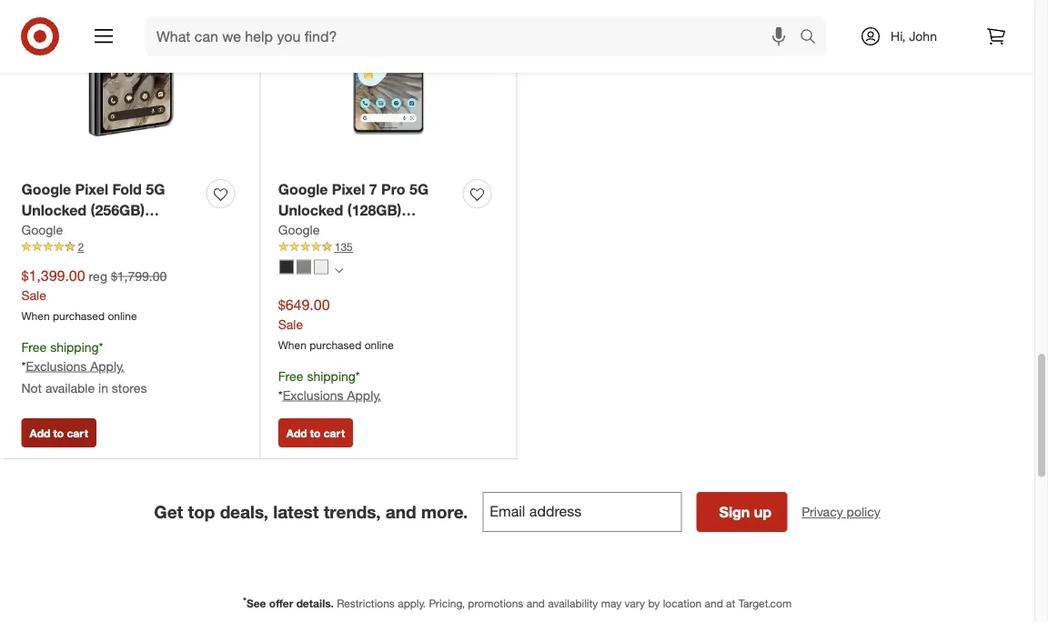 Task type: describe. For each thing, give the bounding box(es) containing it.
sale inside '$1,399.00 reg $1,799.00 sale when purchased online'
[[21, 288, 46, 304]]

privacy policy
[[802, 505, 881, 521]]

google link for google pixel fold 5g unlocked (256gb) smartphone - obsidian
[[21, 222, 63, 240]]

add to cart for $649.00
[[287, 427, 345, 441]]

google pixel fold 5g unlocked (256gb) smartphone - obsidian link
[[21, 180, 199, 241]]

add to cart for $1,399.00
[[30, 427, 88, 441]]

restrictions
[[337, 598, 395, 611]]

to for $649.00
[[310, 427, 321, 441]]

vary
[[625, 598, 646, 611]]

apply. for $649.00
[[347, 388, 381, 404]]

policy
[[847, 505, 881, 521]]

add for $649.00
[[287, 427, 307, 441]]

* see offer details. restrictions apply. pricing, promotions and availability may vary by location and at target.com
[[243, 595, 792, 611]]

$1,399.00 reg $1,799.00 sale when purchased online
[[21, 268, 167, 324]]

unlocked inside 'google pixel 7 pro 5g unlocked (128gb) smartphone'
[[278, 202, 344, 220]]

online inside '$1,399.00 reg $1,799.00 sale when purchased online'
[[108, 310, 137, 324]]

snow image
[[314, 260, 328, 275]]

2 link
[[21, 240, 242, 256]]

available
[[45, 381, 95, 397]]

hazel image
[[297, 260, 311, 275]]

search
[[792, 29, 836, 47]]

google for google pixel 7 pro 5g unlocked (128gb) smartphone
[[278, 181, 328, 199]]

obsidian
[[121, 223, 183, 241]]

free shipping * * exclusions apply.
[[278, 369, 381, 404]]

smartphone inside "google pixel fold 5g unlocked (256gb) smartphone - obsidian"
[[21, 223, 107, 241]]

to for $1,399.00
[[53, 427, 64, 441]]

1 horizontal spatial exclusions apply. link
[[283, 388, 381, 404]]

7
[[369, 181, 377, 199]]

apply.
[[398, 598, 426, 611]]

shipping for $649.00
[[307, 369, 356, 385]]

$649.00
[[278, 297, 330, 315]]

pricing,
[[429, 598, 465, 611]]

offer
[[269, 598, 293, 611]]

1 horizontal spatial and
[[527, 598, 545, 611]]

-
[[111, 223, 117, 241]]

apply. for $1,399.00
[[90, 359, 124, 375]]

free for $649.00
[[278, 369, 304, 385]]

free for $1,399.00
[[21, 340, 47, 356]]

* inside * see offer details. restrictions apply. pricing, promotions and availability may vary by location and at target.com
[[243, 595, 247, 607]]

pixel for (256gb)
[[75, 181, 108, 199]]

$1,799.00
[[111, 269, 167, 285]]

add to cart button for $649.00
[[278, 419, 353, 448]]

more.
[[421, 502, 468, 523]]

hi, john
[[891, 28, 938, 44]]

google pixel fold 5g unlocked (256gb) smartphone - obsidian
[[21, 181, 183, 241]]

google for google pixel fold 5g unlocked (256gb) smartphone - obsidian
[[21, 181, 71, 199]]

get
[[154, 502, 183, 523]]

0 horizontal spatial and
[[386, 502, 417, 523]]

top
[[188, 502, 215, 523]]

availability
[[548, 598, 598, 611]]

search button
[[792, 16, 836, 60]]

google link for google pixel 7 pro 5g unlocked (128gb) smartphone
[[278, 222, 320, 240]]

latest
[[273, 502, 319, 523]]

all colors image
[[335, 267, 343, 275]]

5g inside "google pixel fold 5g unlocked (256gb) smartphone - obsidian"
[[146, 181, 165, 199]]

deals,
[[220, 502, 269, 523]]

when inside '$1,399.00 reg $1,799.00 sale when purchased online'
[[21, 310, 50, 324]]

cart for $1,399.00
[[67, 427, 88, 441]]

135 link
[[278, 240, 499, 256]]

sign up button
[[697, 493, 788, 533]]

google for google link for google pixel 7 pro 5g unlocked (128gb) smartphone
[[278, 223, 320, 238]]

exclusions for $649.00
[[283, 388, 344, 404]]

shipping for $1,399.00
[[50, 340, 99, 356]]



Task type: locate. For each thing, give the bounding box(es) containing it.
free up not
[[21, 340, 47, 356]]

shipping
[[50, 340, 99, 356], [307, 369, 356, 385]]

0 horizontal spatial apply.
[[90, 359, 124, 375]]

1 smartphone from the left
[[21, 223, 107, 241]]

5g
[[146, 181, 165, 199], [410, 181, 429, 199]]

add down free shipping * * exclusions apply.
[[287, 427, 307, 441]]

purchased
[[53, 310, 105, 324], [310, 339, 362, 353]]

in
[[98, 381, 108, 397]]

2 5g from the left
[[410, 181, 429, 199]]

details.
[[296, 598, 334, 611]]

1 vertical spatial exclusions apply. link
[[283, 388, 381, 404]]

1 horizontal spatial add
[[287, 427, 307, 441]]

What can we help you find? suggestions appear below search field
[[146, 16, 805, 56]]

(256gb)
[[91, 202, 145, 220]]

to
[[53, 427, 64, 441], [310, 427, 321, 441]]

5g right 'fold'
[[146, 181, 165, 199]]

2 add to cart button from the left
[[278, 419, 353, 448]]

5g inside 'google pixel 7 pro 5g unlocked (128gb) smartphone'
[[410, 181, 429, 199]]

google pixel 7 pro 5g unlocked (128gb) smartphone
[[278, 181, 429, 241]]

to down available on the left bottom
[[53, 427, 64, 441]]

5g right pro
[[410, 181, 429, 199]]

smartphone up $1,399.00
[[21, 223, 107, 241]]

exclusions inside free shipping * * exclusions apply.
[[283, 388, 344, 404]]

online inside $649.00 sale when purchased online
[[365, 339, 394, 353]]

1 horizontal spatial purchased
[[310, 339, 362, 353]]

add to cart button down available on the left bottom
[[21, 419, 96, 448]]

sign
[[720, 504, 750, 522]]

reg
[[89, 269, 107, 285]]

0 horizontal spatial 5g
[[146, 181, 165, 199]]

privacy
[[802, 505, 844, 521]]

and left more.
[[386, 502, 417, 523]]

1 horizontal spatial to
[[310, 427, 321, 441]]

1 vertical spatial sale
[[278, 317, 303, 333]]

location
[[663, 598, 702, 611]]

stores
[[112, 381, 147, 397]]

1 cart from the left
[[67, 427, 88, 441]]

2 to from the left
[[310, 427, 321, 441]]

2
[[78, 241, 84, 254]]

and left at
[[705, 598, 723, 611]]

0 vertical spatial free
[[21, 340, 47, 356]]

0 horizontal spatial pixel
[[75, 181, 108, 199]]

pixel inside "google pixel fold 5g unlocked (256gb) smartphone - obsidian"
[[75, 181, 108, 199]]

0 horizontal spatial unlocked
[[21, 202, 87, 220]]

1 unlocked from the left
[[21, 202, 87, 220]]

apply. inside free shipping * * exclusions apply. not available in stores
[[90, 359, 124, 375]]

cart
[[67, 427, 88, 441], [324, 427, 345, 441]]

unlocked
[[21, 202, 87, 220], [278, 202, 344, 220]]

0 vertical spatial when
[[21, 310, 50, 324]]

1 horizontal spatial cart
[[324, 427, 345, 441]]

free shipping * * exclusions apply. not available in stores
[[21, 340, 147, 397]]

0 horizontal spatial exclusions
[[26, 359, 87, 375]]

0 vertical spatial apply.
[[90, 359, 124, 375]]

online
[[108, 310, 137, 324], [365, 339, 394, 353]]

1 horizontal spatial when
[[278, 339, 307, 353]]

0 horizontal spatial to
[[53, 427, 64, 441]]

when down $649.00
[[278, 339, 307, 353]]

and left the availability
[[527, 598, 545, 611]]

2 pixel from the left
[[332, 181, 365, 199]]

2 google link from the left
[[278, 222, 320, 240]]

0 horizontal spatial smartphone
[[21, 223, 107, 241]]

pixel
[[75, 181, 108, 199], [332, 181, 365, 199]]

0 horizontal spatial cart
[[67, 427, 88, 441]]

promotions
[[468, 598, 524, 611]]

0 horizontal spatial exclusions apply. link
[[26, 359, 124, 375]]

$1,399.00
[[21, 268, 85, 285]]

exclusions for $1,399.00
[[26, 359, 87, 375]]

sale down $1,399.00
[[21, 288, 46, 304]]

1 horizontal spatial exclusions
[[283, 388, 344, 404]]

google pixel 7 pro 5g unlocked (128gb) smartphone image
[[278, 0, 499, 170], [278, 0, 499, 170]]

google
[[21, 181, 71, 199], [278, 181, 328, 199], [21, 223, 63, 238], [278, 223, 320, 238]]

cart down free shipping * * exclusions apply.
[[324, 427, 345, 441]]

exclusions apply. link
[[26, 359, 124, 375], [283, 388, 381, 404]]

2 unlocked from the left
[[278, 202, 344, 220]]

when down $1,399.00
[[21, 310, 50, 324]]

apply. inside free shipping * * exclusions apply.
[[347, 388, 381, 404]]

add down not
[[30, 427, 50, 441]]

free
[[21, 340, 47, 356], [278, 369, 304, 385]]

1 add to cart button from the left
[[21, 419, 96, 448]]

smartphone inside 'google pixel 7 pro 5g unlocked (128gb) smartphone'
[[278, 223, 364, 241]]

0 horizontal spatial free
[[21, 340, 47, 356]]

1 horizontal spatial 5g
[[410, 181, 429, 199]]

*
[[99, 340, 103, 356], [21, 359, 26, 375], [356, 369, 360, 385], [278, 388, 283, 404], [243, 595, 247, 607]]

exclusions inside free shipping * * exclusions apply. not available in stores
[[26, 359, 87, 375]]

1 vertical spatial shipping
[[307, 369, 356, 385]]

1 add to cart from the left
[[30, 427, 88, 441]]

all colors element
[[335, 265, 343, 275]]

1 vertical spatial free
[[278, 369, 304, 385]]

google for google link for google pixel fold 5g unlocked (256gb) smartphone - obsidian
[[21, 223, 63, 238]]

google pixel fold 5g unlocked (256gb) smartphone - obsidian image
[[21, 0, 242, 170], [21, 0, 242, 170]]

smartphone up snow icon
[[278, 223, 364, 241]]

google link up hazel icon
[[278, 222, 320, 240]]

1 vertical spatial when
[[278, 339, 307, 353]]

0 vertical spatial online
[[108, 310, 137, 324]]

free inside free shipping * * exclusions apply.
[[278, 369, 304, 385]]

obsidian image
[[279, 260, 294, 275]]

google inside 'google pixel 7 pro 5g unlocked (128gb) smartphone'
[[278, 181, 328, 199]]

1 horizontal spatial add to cart button
[[278, 419, 353, 448]]

at
[[727, 598, 736, 611]]

get top deals, latest trends, and more.
[[154, 502, 468, 523]]

2 add to cart from the left
[[287, 427, 345, 441]]

unlocked up 2
[[21, 202, 87, 220]]

0 vertical spatial purchased
[[53, 310, 105, 324]]

1 horizontal spatial shipping
[[307, 369, 356, 385]]

$649.00 sale when purchased online
[[278, 297, 394, 353]]

fold
[[112, 181, 142, 199]]

to down free shipping * * exclusions apply.
[[310, 427, 321, 441]]

purchased up free shipping * * exclusions apply.
[[310, 339, 362, 353]]

purchased down reg
[[53, 310, 105, 324]]

shipping up available on the left bottom
[[50, 340, 99, 356]]

add to cart
[[30, 427, 88, 441], [287, 427, 345, 441]]

john
[[910, 28, 938, 44]]

shipping inside free shipping * * exclusions apply.
[[307, 369, 356, 385]]

0 vertical spatial sale
[[21, 288, 46, 304]]

1 horizontal spatial google link
[[278, 222, 320, 240]]

2 smartphone from the left
[[278, 223, 364, 241]]

purchased inside $649.00 sale when purchased online
[[310, 339, 362, 353]]

apply. down $649.00 sale when purchased online
[[347, 388, 381, 404]]

google link
[[21, 222, 63, 240], [278, 222, 320, 240]]

0 vertical spatial exclusions apply. link
[[26, 359, 124, 375]]

0 horizontal spatial add
[[30, 427, 50, 441]]

1 5g from the left
[[146, 181, 165, 199]]

pixel up (256gb)
[[75, 181, 108, 199]]

cart down available on the left bottom
[[67, 427, 88, 441]]

2 add from the left
[[287, 427, 307, 441]]

(128gb)
[[348, 202, 402, 220]]

target.com
[[739, 598, 792, 611]]

shipping inside free shipping * * exclusions apply. not available in stores
[[50, 340, 99, 356]]

sign up
[[720, 504, 772, 522]]

online down $1,799.00
[[108, 310, 137, 324]]

by
[[649, 598, 660, 611]]

None text field
[[483, 493, 682, 533]]

cart for $649.00
[[324, 427, 345, 441]]

add to cart down available on the left bottom
[[30, 427, 88, 441]]

1 add from the left
[[30, 427, 50, 441]]

free down $649.00 sale when purchased online
[[278, 369, 304, 385]]

add
[[30, 427, 50, 441], [287, 427, 307, 441]]

1 horizontal spatial add to cart
[[287, 427, 345, 441]]

pixel left 7
[[332, 181, 365, 199]]

sale down $649.00
[[278, 317, 303, 333]]

1 horizontal spatial online
[[365, 339, 394, 353]]

0 horizontal spatial add to cart button
[[21, 419, 96, 448]]

sale
[[21, 288, 46, 304], [278, 317, 303, 333]]

shipping down $649.00 sale when purchased online
[[307, 369, 356, 385]]

add for $1,399.00
[[30, 427, 50, 441]]

add to cart button
[[21, 419, 96, 448], [278, 419, 353, 448]]

pixel for unlocked
[[332, 181, 365, 199]]

google inside "google pixel fold 5g unlocked (256gb) smartphone - obsidian"
[[21, 181, 71, 199]]

sale inside $649.00 sale when purchased online
[[278, 317, 303, 333]]

free inside free shipping * * exclusions apply. not available in stores
[[21, 340, 47, 356]]

2 horizontal spatial and
[[705, 598, 723, 611]]

1 horizontal spatial smartphone
[[278, 223, 364, 241]]

1 vertical spatial exclusions
[[283, 388, 344, 404]]

when inside $649.00 sale when purchased online
[[278, 339, 307, 353]]

1 horizontal spatial pixel
[[332, 181, 365, 199]]

google link up $1,399.00
[[21, 222, 63, 240]]

pixel inside 'google pixel 7 pro 5g unlocked (128gb) smartphone'
[[332, 181, 365, 199]]

1 vertical spatial purchased
[[310, 339, 362, 353]]

exclusions apply. link down $649.00 sale when purchased online
[[283, 388, 381, 404]]

1 google link from the left
[[21, 222, 63, 240]]

0 horizontal spatial purchased
[[53, 310, 105, 324]]

apply.
[[90, 359, 124, 375], [347, 388, 381, 404]]

add to cart down free shipping * * exclusions apply.
[[287, 427, 345, 441]]

exclusions apply. link up available on the left bottom
[[26, 359, 124, 375]]

purchased inside '$1,399.00 reg $1,799.00 sale when purchased online'
[[53, 310, 105, 324]]

1 pixel from the left
[[75, 181, 108, 199]]

0 horizontal spatial shipping
[[50, 340, 99, 356]]

1 to from the left
[[53, 427, 64, 441]]

1 vertical spatial apply.
[[347, 388, 381, 404]]

add to cart button for $1,399.00
[[21, 419, 96, 448]]

trends,
[[324, 502, 381, 523]]

1 horizontal spatial sale
[[278, 317, 303, 333]]

see
[[247, 598, 266, 611]]

0 vertical spatial shipping
[[50, 340, 99, 356]]

1 horizontal spatial free
[[278, 369, 304, 385]]

up
[[754, 504, 772, 522]]

135
[[335, 241, 353, 254]]

0 horizontal spatial sale
[[21, 288, 46, 304]]

2 cart from the left
[[324, 427, 345, 441]]

smartphone
[[21, 223, 107, 241], [278, 223, 364, 241]]

unlocked up 135
[[278, 202, 344, 220]]

0 horizontal spatial google link
[[21, 222, 63, 240]]

when
[[21, 310, 50, 324], [278, 339, 307, 353]]

0 horizontal spatial add to cart
[[30, 427, 88, 441]]

privacy policy link
[[802, 504, 881, 522]]

1 vertical spatial online
[[365, 339, 394, 353]]

add to cart button down free shipping * * exclusions apply.
[[278, 419, 353, 448]]

pro
[[381, 181, 406, 199]]

hi,
[[891, 28, 906, 44]]

0 horizontal spatial online
[[108, 310, 137, 324]]

and
[[386, 502, 417, 523], [527, 598, 545, 611], [705, 598, 723, 611]]

online up free shipping * * exclusions apply.
[[365, 339, 394, 353]]

google pixel 7 pro 5g unlocked (128gb) smartphone link
[[278, 180, 456, 241]]

1 horizontal spatial unlocked
[[278, 202, 344, 220]]

0 horizontal spatial when
[[21, 310, 50, 324]]

apply. up "in" at the left bottom of page
[[90, 359, 124, 375]]

not
[[21, 381, 42, 397]]

exclusions down $649.00 sale when purchased online
[[283, 388, 344, 404]]

exclusions up available on the left bottom
[[26, 359, 87, 375]]

1 horizontal spatial apply.
[[347, 388, 381, 404]]

exclusions
[[26, 359, 87, 375], [283, 388, 344, 404]]

0 vertical spatial exclusions
[[26, 359, 87, 375]]

may
[[601, 598, 622, 611]]

unlocked inside "google pixel fold 5g unlocked (256gb) smartphone - obsidian"
[[21, 202, 87, 220]]



Task type: vqa. For each thing, say whether or not it's contained in the screenshot.
5G inside Google Pixel Fold 5G Unlocked (256GB) Smartphone - Obsidian
yes



